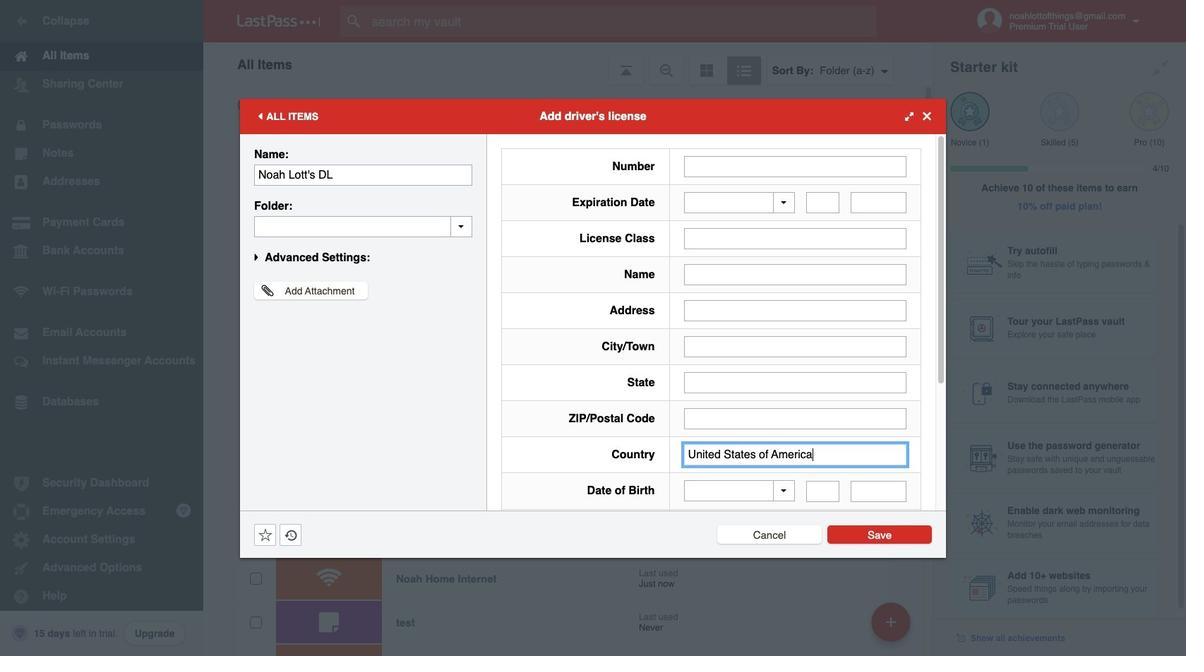 Task type: vqa. For each thing, say whether or not it's contained in the screenshot.
caret right icon
no



Task type: locate. For each thing, give the bounding box(es) containing it.
None text field
[[684, 156, 907, 177], [254, 164, 473, 185], [807, 192, 840, 213], [851, 192, 907, 213], [254, 216, 473, 237], [684, 228, 907, 249], [684, 264, 907, 285], [684, 300, 907, 321], [807, 481, 840, 502], [851, 481, 907, 502], [684, 156, 907, 177], [254, 164, 473, 185], [807, 192, 840, 213], [851, 192, 907, 213], [254, 216, 473, 237], [684, 228, 907, 249], [684, 264, 907, 285], [684, 300, 907, 321], [807, 481, 840, 502], [851, 481, 907, 502]]

new item navigation
[[867, 598, 920, 656]]

None text field
[[684, 336, 907, 357], [684, 372, 907, 393], [684, 408, 907, 429], [684, 444, 907, 466], [684, 336, 907, 357], [684, 372, 907, 393], [684, 408, 907, 429], [684, 444, 907, 466]]

main navigation navigation
[[0, 0, 203, 656]]

Search search field
[[340, 6, 905, 37]]

dialog
[[240, 99, 947, 656]]



Task type: describe. For each thing, give the bounding box(es) containing it.
vault options navigation
[[203, 42, 934, 85]]

new item image
[[887, 617, 896, 627]]

search my vault text field
[[340, 6, 905, 37]]

lastpass image
[[237, 15, 321, 28]]



